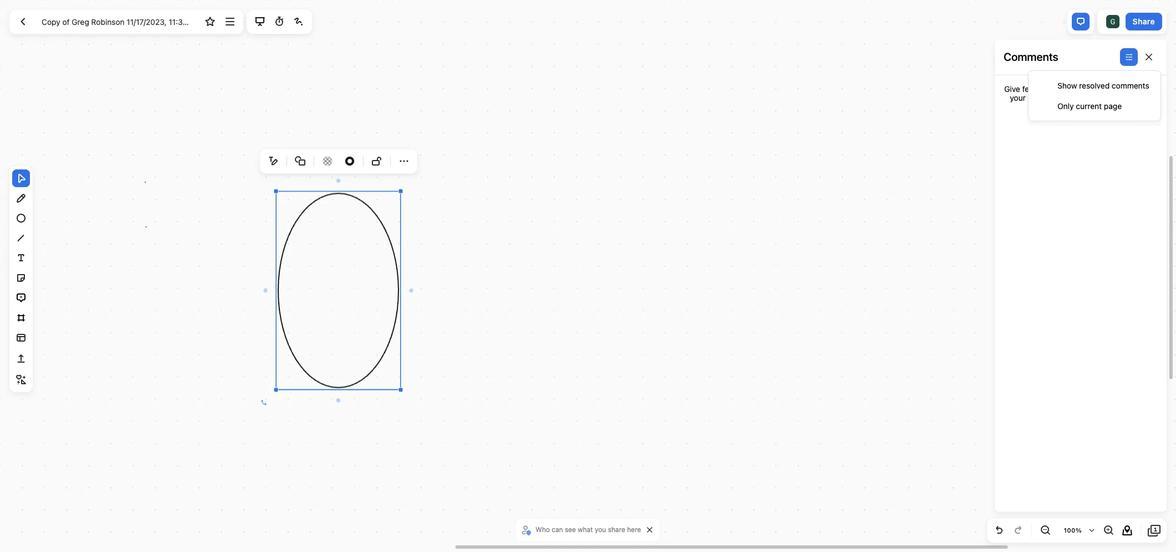 Task type: locate. For each thing, give the bounding box(es) containing it.
%
[[1076, 527, 1082, 534]]

can
[[552, 526, 563, 534]]

a left note,
[[1081, 84, 1085, 94]]

shape image
[[294, 155, 307, 168]]

more image
[[397, 155, 411, 168]]

fill image
[[321, 154, 334, 169]]

undo image
[[993, 524, 1006, 538]]

or
[[1108, 84, 1115, 94]]

100
[[1064, 527, 1076, 534]]

resolved
[[1079, 81, 1110, 90]]

simply
[[1117, 84, 1140, 94]]

a
[[1081, 84, 1085, 94], [1050, 93, 1054, 103]]

who can see what you share here
[[536, 526, 641, 534]]

only current page
[[1057, 101, 1122, 111]]

more element
[[395, 152, 413, 170]]

show
[[1057, 81, 1077, 90]]

see
[[565, 526, 576, 534]]

share
[[1133, 16, 1155, 26]]

100 %
[[1064, 527, 1082, 534]]

upload pdfs and images image
[[14, 352, 28, 366]]

a right peers
[[1050, 93, 1054, 103]]

who can see what you share here button
[[520, 522, 644, 539]]

menu
[[262, 150, 415, 172]]

dashboard image
[[16, 15, 29, 28]]

shape element
[[292, 152, 309, 170]]

more tools image
[[14, 373, 28, 387]]

filter menu for comments image
[[1122, 50, 1136, 64]]

0 horizontal spatial a
[[1050, 93, 1054, 103]]

Document name text field
[[33, 13, 200, 30]]

comments
[[1112, 81, 1149, 90]]

shoutout
[[1056, 93, 1088, 103]]

comments!
[[1112, 93, 1151, 103]]

comment panel image
[[1074, 15, 1087, 28]]

share button
[[1125, 13, 1162, 30]]

text format image
[[267, 155, 280, 168]]



Task type: vqa. For each thing, say whether or not it's contained in the screenshot.
Avatar
no



Task type: describe. For each thing, give the bounding box(es) containing it.
you
[[595, 526, 606, 534]]

templates image
[[14, 331, 28, 344]]

mini map image
[[1121, 524, 1134, 538]]

who
[[536, 526, 550, 534]]

text format element
[[264, 152, 282, 170]]

using
[[1090, 93, 1110, 103]]

share
[[608, 526, 625, 534]]

timer image
[[273, 15, 286, 28]]

give feedback, make a note, or simply give your peers a shoutout using comments!
[[1004, 84, 1157, 103]]

1 horizontal spatial a
[[1081, 84, 1085, 94]]

give
[[1142, 84, 1157, 94]]

zoom in image
[[1102, 524, 1115, 538]]

pages image
[[1148, 524, 1161, 538]]

only
[[1057, 101, 1074, 111]]

your
[[1010, 93, 1026, 103]]

note,
[[1087, 84, 1106, 94]]

star this whiteboard image
[[204, 15, 217, 28]]

feedback,
[[1022, 84, 1058, 94]]

page
[[1104, 101, 1122, 111]]

laser image
[[292, 15, 305, 28]]

give
[[1004, 84, 1020, 94]]

what
[[578, 526, 593, 534]]

present image
[[253, 15, 266, 28]]

lock element
[[368, 152, 386, 170]]

comments
[[1004, 50, 1058, 63]]

show resolved comments
[[1057, 81, 1149, 90]]

lock image
[[370, 155, 384, 168]]

current
[[1076, 101, 1102, 111]]

peers
[[1028, 93, 1048, 103]]

here
[[627, 526, 641, 534]]

more options image
[[223, 15, 236, 28]]

make
[[1060, 84, 1079, 94]]

zoom out image
[[1039, 524, 1052, 538]]



